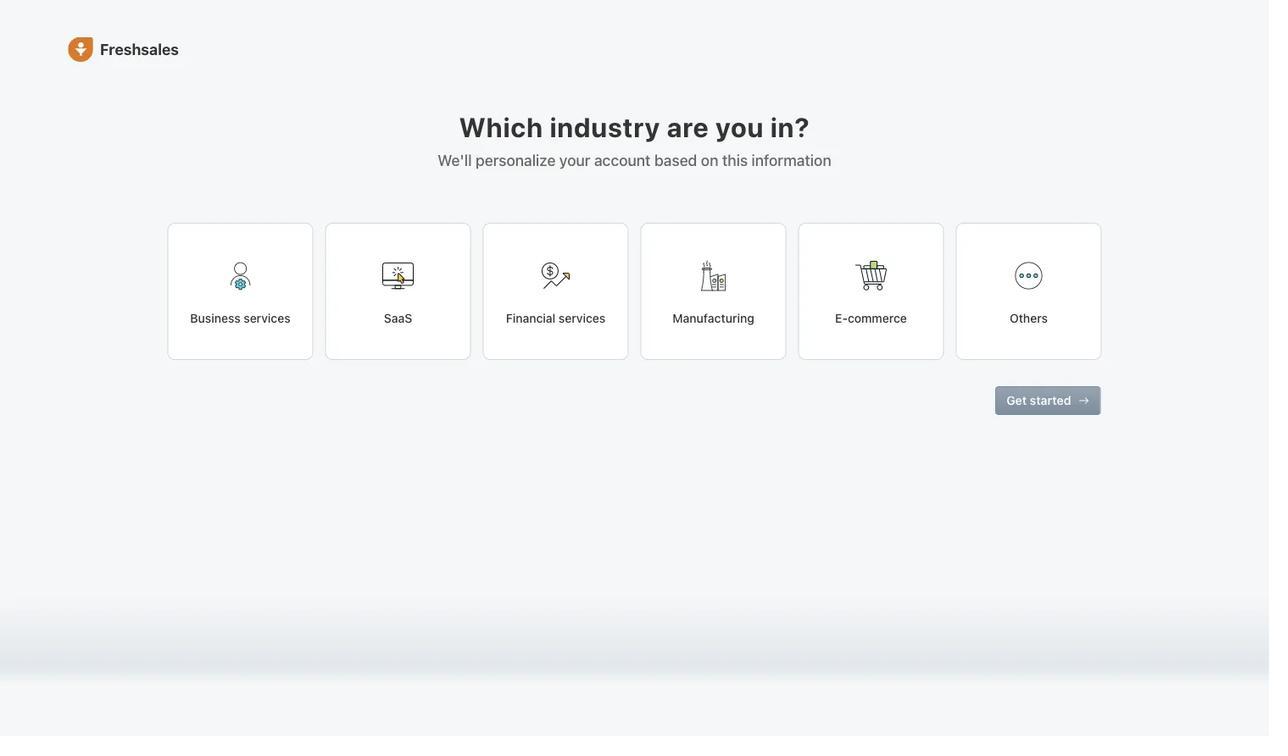 Task type: vqa. For each thing, say whether or not it's contained in the screenshot.
Updates Available. Click To Refresh.
no



Task type: describe. For each thing, give the bounding box(es) containing it.
manufacturing
[[672, 311, 754, 325]]

an
[[376, 682, 392, 696]]

mng settings image
[[275, 308, 287, 319]]

phone image
[[19, 672, 36, 689]]

this
[[722, 151, 748, 169]]

lost
[[1087, 212, 1108, 224]]

e-commerce
[[835, 311, 907, 325]]

sent
[[454, 682, 479, 696]]

marketplace
[[150, 623, 218, 637]]

we'll
[[438, 151, 472, 169]]

in?
[[770, 111, 810, 143]]

apps
[[106, 623, 134, 637]]

you
[[716, 111, 764, 143]]

information inside the which industry are you in? we'll personalize your account based on this information
[[752, 151, 831, 169]]

Search your CRM... text field
[[75, 41, 244, 70]]

contacted link
[[627, 207, 750, 228]]

negotiation / lost button
[[997, 207, 1120, 228]]

location glendale, arizona, usa
[[338, 343, 454, 371]]

business
[[190, 311, 240, 325]]

based
[[654, 151, 697, 169]]

which
[[459, 111, 543, 143]]

sales
[[334, 209, 365, 223]]

qualified link
[[874, 207, 997, 228]]

industry
[[550, 111, 660, 143]]

no
[[376, 603, 390, 614]]

services for business services
[[244, 311, 290, 325]]

1 vertical spatial information
[[120, 304, 185, 318]]

1 horizontal spatial qualified
[[918, 212, 962, 224]]

janesampleton@gmail.com
[[767, 359, 902, 371]]

business services
[[190, 311, 290, 325]]

was
[[428, 682, 451, 696]]

meeting
[[415, 625, 455, 637]]

lead
[[422, 209, 450, 223]]

an email was sent to jane
[[376, 682, 524, 696]]

tags
[[413, 269, 435, 281]]

e-
[[835, 311, 848, 325]]

glendale,
[[338, 359, 386, 371]]

upcoming
[[393, 603, 440, 614]]

container_wx8msf4aqz5i3rn1 image
[[376, 625, 388, 637]]

freshsales
[[100, 40, 179, 58]]

add meeting link
[[376, 624, 539, 638]]

customer fit
[[133, 246, 192, 258]]

saas icon image
[[378, 255, 418, 296]]

negotiation
[[1021, 212, 1078, 224]]

arizona,
[[388, 359, 430, 371]]

glendale, arizona, usa link
[[338, 359, 454, 371]]

in
[[137, 623, 147, 637]]

on
[[701, 151, 718, 169]]

financial
[[506, 311, 556, 325]]

jane
[[497, 682, 524, 696]]

usa
[[432, 359, 454, 371]]

add meeting
[[393, 625, 455, 637]]

phone element
[[10, 664, 44, 698]]

0 vertical spatial to
[[379, 269, 389, 281]]

0 horizontal spatial qualified
[[368, 209, 419, 223]]

customer
[[133, 246, 180, 258]]

emails janesampleton@gmail.com
[[767, 341, 902, 371]]

click
[[351, 269, 376, 281]]

/
[[1081, 212, 1084, 224]]

financial services
[[506, 311, 606, 325]]

apps in marketplace
[[106, 623, 218, 637]]



Task type: locate. For each thing, give the bounding box(es) containing it.
(sample)
[[609, 359, 654, 371]]

0 vertical spatial information
[[752, 151, 831, 169]]

personalize
[[475, 151, 556, 169]]

qualified
[[368, 209, 419, 223], [918, 212, 962, 224]]

services down business services icon
[[244, 311, 290, 325]]

no upcoming meetings with jane.
[[376, 603, 539, 614]]

to right sent
[[482, 682, 494, 696]]

add
[[393, 625, 412, 637]]

to left add
[[379, 269, 389, 281]]

container_wx8msf4aqz5i3rn1 image
[[343, 611, 359, 628]]

account
[[594, 151, 651, 169]]

information down "no star" icon
[[120, 304, 185, 318]]

product logo freshsales image
[[68, 37, 93, 62]]

0 horizontal spatial to
[[379, 269, 389, 281]]

2 services from the left
[[559, 311, 606, 325]]

contact information
[[71, 304, 185, 318]]

fit
[[182, 246, 192, 258]]

others
[[1010, 311, 1048, 325]]

1 horizontal spatial services
[[559, 311, 606, 325]]

negotiation / lost link
[[997, 207, 1120, 228]]

saas
[[384, 311, 412, 325]]

new link
[[504, 207, 627, 228]]

files
[[106, 588, 131, 602]]

with
[[490, 603, 510, 614]]

e-commerce icon image
[[851, 255, 891, 296]]

0 horizontal spatial information
[[120, 304, 185, 318]]

widgetz.io (sample)
[[553, 359, 654, 371]]

add
[[391, 269, 410, 281]]

services up the widgetz.io in the left of the page
[[559, 311, 606, 325]]

services for financial services
[[559, 311, 606, 325]]

new
[[560, 212, 581, 224]]

are
[[667, 111, 709, 143]]

no star image
[[162, 265, 174, 277]]

manufacturing icon image
[[693, 255, 734, 296]]

financial services icon image
[[535, 255, 576, 296]]

1 horizontal spatial to
[[482, 682, 494, 696]]

1 horizontal spatial information
[[752, 151, 831, 169]]

click to add tags
[[351, 269, 435, 281]]

services
[[244, 311, 290, 325], [559, 311, 606, 325]]

location
[[338, 343, 379, 354]]

emails
[[767, 341, 798, 353]]

1 services from the left
[[244, 311, 290, 325]]

meetings
[[443, 603, 487, 614]]

interested link
[[750, 207, 874, 228]]

commerce
[[848, 311, 907, 325]]

which industry are you in? we'll personalize your account based on this information
[[438, 111, 831, 169]]

sales qualified lead
[[334, 209, 450, 223]]

information down in?
[[752, 151, 831, 169]]

others icon image
[[1008, 255, 1049, 296]]

contacted
[[668, 212, 719, 224]]

contact
[[71, 304, 117, 318]]

interested
[[789, 212, 839, 224]]

widgetz.io
[[553, 359, 607, 371]]

to
[[379, 269, 389, 281], [482, 682, 494, 696]]

email
[[395, 682, 425, 696]]

business services icon image
[[220, 255, 261, 296]]

jane.
[[513, 603, 539, 614]]

information
[[752, 151, 831, 169], [120, 304, 185, 318]]

sales qualified lead link
[[334, 201, 464, 225]]

negotiation / lost
[[1021, 212, 1108, 224]]

interested button
[[750, 207, 874, 228]]

0 horizontal spatial services
[[244, 311, 290, 325]]

your
[[559, 151, 590, 169]]

janesampleton@gmail.com link
[[767, 356, 902, 373]]

1 vertical spatial to
[[482, 682, 494, 696]]

widgetz.io (sample) link
[[553, 359, 654, 371]]



